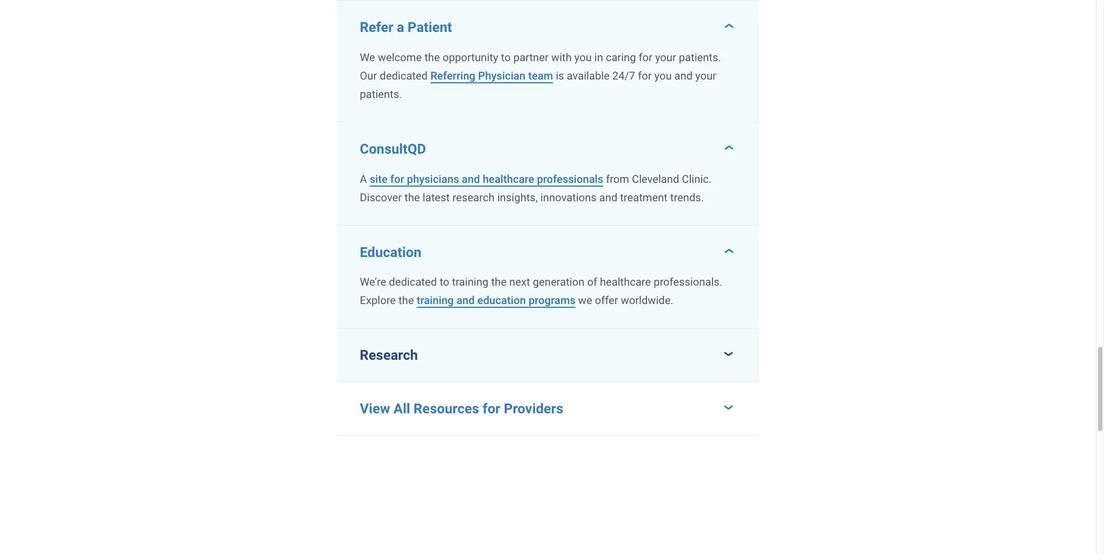 Task type: describe. For each thing, give the bounding box(es) containing it.
dedicated inside we welcome the opportunity to partner with you in caring for your patients. our dedicated
[[380, 69, 428, 82]]

refer a patient
[[360, 19, 452, 35]]

we're dedicated to training the next generation of healthcare professionals. explore the
[[360, 276, 723, 307]]

for inside 'tab'
[[483, 401, 501, 417]]

a site for physicians and healthcare professionals
[[360, 173, 604, 186]]

with
[[552, 51, 572, 64]]

site for physicians and healthcare professionals link
[[370, 173, 604, 186]]

the up education
[[492, 276, 507, 289]]

opportunity
[[443, 51, 499, 64]]

trends.
[[671, 191, 704, 204]]

treatment
[[620, 191, 668, 204]]

our
[[360, 69, 377, 82]]

your inside is available 24/7 for you and your patients.
[[696, 69, 717, 82]]

you inside is available 24/7 for you and your patients.
[[655, 69, 672, 82]]

team
[[528, 69, 553, 82]]

innovations
[[541, 191, 597, 204]]

tab list containing refer a patient
[[337, 0, 760, 436]]

patient
[[408, 19, 452, 35]]

to inside we welcome the opportunity to partner with you in caring for your patients. our dedicated
[[501, 51, 511, 64]]

is
[[556, 69, 564, 82]]

clinic.
[[682, 173, 712, 186]]

programs
[[529, 294, 576, 307]]

research tab
[[337, 329, 760, 382]]

view
[[360, 401, 390, 417]]

view all resources for providers tab
[[337, 383, 760, 436]]

in
[[595, 51, 603, 64]]

education tab
[[337, 226, 760, 265]]

for inside is available 24/7 for you and your patients.
[[638, 69, 652, 82]]

the right explore
[[399, 294, 414, 307]]

view all resources for providers
[[360, 401, 564, 417]]

next
[[510, 276, 530, 289]]

training inside "we're dedicated to training the next generation of healthcare professionals. explore the"
[[452, 276, 489, 289]]

cleveland
[[632, 173, 680, 186]]

professionals.
[[654, 276, 723, 289]]

for inside we welcome the opportunity to partner with you in caring for your patients. our dedicated
[[639, 51, 653, 64]]

for right site
[[391, 173, 404, 186]]

healthcare inside "we're dedicated to training the next generation of healthcare professionals. explore the"
[[600, 276, 651, 289]]

a
[[360, 173, 367, 186]]

dedicated inside "we're dedicated to training the next generation of healthcare professionals. explore the"
[[389, 276, 437, 289]]



Task type: vqa. For each thing, say whether or not it's contained in the screenshot.


Task type: locate. For each thing, give the bounding box(es) containing it.
refer
[[360, 19, 394, 35]]

1 vertical spatial dedicated
[[389, 276, 437, 289]]

education
[[360, 244, 422, 260]]

physician
[[478, 69, 526, 82]]

dedicated
[[380, 69, 428, 82], [389, 276, 437, 289]]

research
[[360, 348, 418, 364]]

healthcare
[[483, 173, 535, 186], [600, 276, 651, 289]]

we
[[579, 294, 593, 307]]

1 horizontal spatial your
[[696, 69, 717, 82]]

generation
[[533, 276, 585, 289]]

latest
[[423, 191, 450, 204]]

1 horizontal spatial you
[[655, 69, 672, 82]]

1 horizontal spatial healthcare
[[600, 276, 651, 289]]

0 vertical spatial to
[[501, 51, 511, 64]]

to inside "we're dedicated to training the next generation of healthcare professionals. explore the"
[[440, 276, 450, 289]]

consultqd
[[360, 141, 426, 157]]

0 vertical spatial training
[[452, 276, 489, 289]]

dedicated down 'welcome' at left
[[380, 69, 428, 82]]

consultqd tab
[[337, 122, 760, 161]]

0 vertical spatial healthcare
[[483, 173, 535, 186]]

from
[[606, 173, 630, 186]]

0 vertical spatial you
[[575, 51, 592, 64]]

the inside we welcome the opportunity to partner with you in caring for your patients. our dedicated
[[425, 51, 440, 64]]

we
[[360, 51, 375, 64]]

offer
[[595, 294, 618, 307]]

1 horizontal spatial to
[[501, 51, 511, 64]]

tab list
[[337, 0, 760, 436]]

research
[[453, 191, 495, 204]]

and
[[675, 69, 693, 82], [462, 173, 480, 186], [600, 191, 618, 204], [457, 294, 475, 307]]

and inside from cleveland clinic. discover the latest research insights, innovations and treatment trends.
[[600, 191, 618, 204]]

referring physician team link
[[431, 69, 553, 82]]

insights,
[[498, 191, 538, 204]]

0 horizontal spatial to
[[440, 276, 450, 289]]

a
[[397, 19, 404, 35]]

referring
[[431, 69, 476, 82]]

1 vertical spatial healthcare
[[600, 276, 651, 289]]

0 horizontal spatial patients.
[[360, 88, 402, 101]]

of
[[588, 276, 598, 289]]

training
[[452, 276, 489, 289], [417, 294, 454, 307]]

you
[[575, 51, 592, 64], [655, 69, 672, 82]]

available
[[567, 69, 610, 82]]

physicians
[[407, 173, 459, 186]]

we welcome the opportunity to partner with you in caring for your patients. our dedicated
[[360, 51, 721, 82]]

your
[[656, 51, 677, 64], [696, 69, 717, 82]]

healthcare up offer
[[600, 276, 651, 289]]

education
[[478, 294, 526, 307]]

healthcare up 'insights,'
[[483, 173, 535, 186]]

providers
[[504, 401, 564, 417]]

0 vertical spatial your
[[656, 51, 677, 64]]

patients.
[[679, 51, 721, 64], [360, 88, 402, 101]]

the left the latest
[[405, 191, 420, 204]]

1 vertical spatial to
[[440, 276, 450, 289]]

referring physician team
[[431, 69, 553, 82]]

1 vertical spatial patients.
[[360, 88, 402, 101]]

the up referring
[[425, 51, 440, 64]]

0 horizontal spatial healthcare
[[483, 173, 535, 186]]

1 vertical spatial your
[[696, 69, 717, 82]]

caring
[[606, 51, 636, 64]]

for right caring
[[639, 51, 653, 64]]

patients. inside is available 24/7 for you and your patients.
[[360, 88, 402, 101]]

is available 24/7 for you and your patients.
[[360, 69, 717, 101]]

1 horizontal spatial patients.
[[679, 51, 721, 64]]

and inside is available 24/7 for you and your patients.
[[675, 69, 693, 82]]

to
[[501, 51, 511, 64], [440, 276, 450, 289]]

for
[[639, 51, 653, 64], [638, 69, 652, 82], [391, 173, 404, 186], [483, 401, 501, 417]]

for right 24/7 on the right top
[[638, 69, 652, 82]]

24/7
[[613, 69, 636, 82]]

1 vertical spatial you
[[655, 69, 672, 82]]

site
[[370, 173, 388, 186]]

dedicated down education
[[389, 276, 437, 289]]

you inside we welcome the opportunity to partner with you in caring for your patients. our dedicated
[[575, 51, 592, 64]]

welcome
[[378, 51, 422, 64]]

training and education programs we offer worldwide.
[[417, 294, 674, 307]]

partner
[[514, 51, 549, 64]]

1 vertical spatial training
[[417, 294, 454, 307]]

0 horizontal spatial you
[[575, 51, 592, 64]]

you left in
[[575, 51, 592, 64]]

you right 24/7 on the right top
[[655, 69, 672, 82]]

patients. inside we welcome the opportunity to partner with you in caring for your patients. our dedicated
[[679, 51, 721, 64]]

professionals
[[537, 173, 604, 186]]

resources
[[414, 401, 479, 417]]

for left the providers
[[483, 401, 501, 417]]

we're
[[360, 276, 387, 289]]

all
[[394, 401, 410, 417]]

training and education programs link
[[417, 294, 576, 307]]

the inside from cleveland clinic. discover the latest research insights, innovations and treatment trends.
[[405, 191, 420, 204]]

0 vertical spatial patients.
[[679, 51, 721, 64]]

refer a patient tab
[[337, 0, 760, 39]]

explore
[[360, 294, 396, 307]]

discover
[[360, 191, 402, 204]]

your inside we welcome the opportunity to partner with you in caring for your patients. our dedicated
[[656, 51, 677, 64]]

0 horizontal spatial your
[[656, 51, 677, 64]]

from cleveland clinic. discover the latest research insights, innovations and treatment trends.
[[360, 173, 712, 204]]

worldwide.
[[621, 294, 674, 307]]

0 vertical spatial dedicated
[[380, 69, 428, 82]]

the
[[425, 51, 440, 64], [405, 191, 420, 204], [492, 276, 507, 289], [399, 294, 414, 307]]



